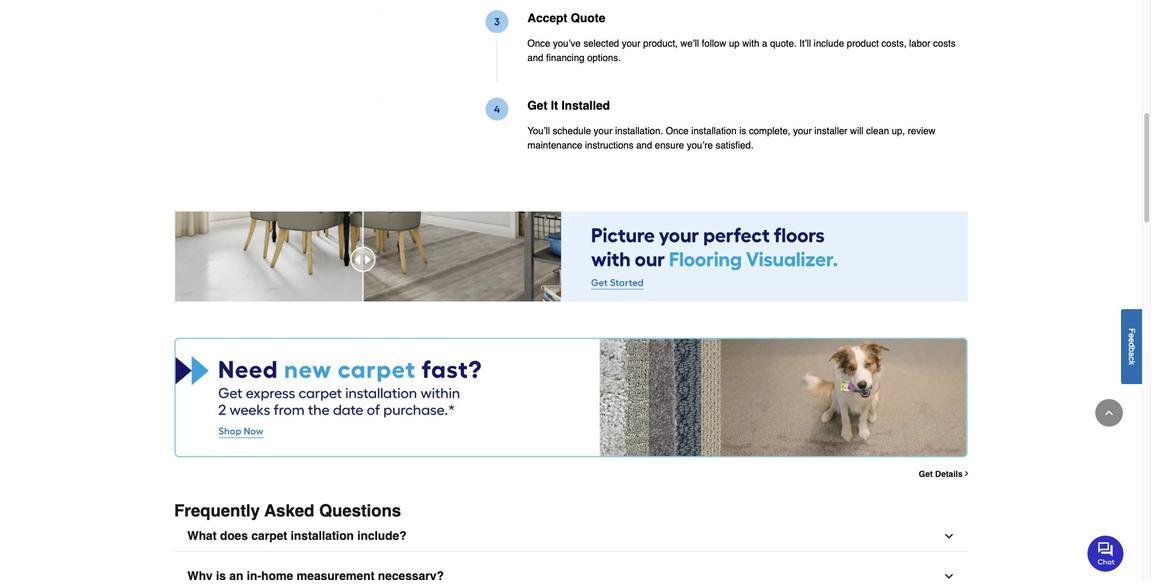 Task type: vqa. For each thing, say whether or not it's contained in the screenshot.
of
no



Task type: locate. For each thing, give the bounding box(es) containing it.
k
[[1128, 361, 1137, 365]]

accept
[[528, 12, 568, 25]]

you'll
[[528, 126, 550, 137]]

b
[[1128, 347, 1137, 352]]

product
[[847, 39, 879, 49]]

installation
[[692, 126, 737, 137], [291, 529, 354, 543]]

once up ensure at the top right
[[666, 126, 689, 137]]

product,
[[643, 39, 678, 49]]

an icon of the number 4. image
[[375, 98, 508, 171]]

1 horizontal spatial get
[[919, 469, 933, 479]]

c
[[1128, 357, 1137, 361]]

we'll
[[681, 39, 699, 49]]

0 horizontal spatial get
[[528, 99, 548, 113]]

selected
[[584, 39, 619, 49]]

get left details
[[919, 469, 933, 479]]

once inside once you've selected your product, we'll follow up with a quote. it'll include product costs, labor costs and financing options.
[[528, 39, 551, 49]]

a up k
[[1128, 352, 1137, 357]]

1 vertical spatial and
[[636, 140, 652, 151]]

1 horizontal spatial a
[[1128, 352, 1137, 357]]

and left financing
[[528, 53, 544, 64]]

your inside once you've selected your product, we'll follow up with a quote. it'll include product costs, labor costs and financing options.
[[622, 39, 641, 49]]

installation inside you'll schedule your installation. once installation is complete, your installer will clean up, review maintenance instructions and ensure you're satisfied.
[[692, 126, 737, 137]]

once you've selected your product, we'll follow up with a quote. it'll include product costs, labor costs and financing options.
[[528, 39, 956, 64]]

ensure
[[655, 140, 684, 151]]

e up b
[[1128, 338, 1137, 343]]

installation up the 'you're' at the right of page
[[692, 126, 737, 137]]

0 vertical spatial installation
[[692, 126, 737, 137]]

0 vertical spatial a
[[762, 39, 768, 49]]

0 vertical spatial once
[[528, 39, 551, 49]]

f e e d b a c k button
[[1122, 309, 1143, 384]]

scroll to top element
[[1096, 399, 1123, 427]]

and
[[528, 53, 544, 64], [636, 140, 652, 151]]

chevron up image
[[1104, 407, 1116, 419]]

an icon of the number 3. image
[[375, 10, 508, 83]]

get
[[528, 99, 548, 113], [919, 469, 933, 479]]

once
[[528, 39, 551, 49], [666, 126, 689, 137]]

0 horizontal spatial and
[[528, 53, 544, 64]]

0 horizontal spatial a
[[762, 39, 768, 49]]

installation down "asked"
[[291, 529, 354, 543]]

you'll schedule your installation. once installation is complete, your installer will clean up, review maintenance instructions and ensure you're satisfied.
[[528, 126, 936, 151]]

clean
[[867, 126, 889, 137]]

chevron down image
[[943, 531, 955, 543]]

a right with
[[762, 39, 768, 49]]

frequently asked questions
[[174, 501, 401, 520]]

1 horizontal spatial once
[[666, 126, 689, 137]]

your left installer
[[793, 126, 812, 137]]

0 horizontal spatial once
[[528, 39, 551, 49]]

and inside once you've selected your product, we'll follow up with a quote. it'll include product costs, labor costs and financing options.
[[528, 53, 544, 64]]

e
[[1128, 333, 1137, 338], [1128, 338, 1137, 343]]

review
[[908, 126, 936, 137]]

0 vertical spatial get
[[528, 99, 548, 113]]

with
[[743, 39, 760, 49]]

1 vertical spatial get
[[919, 469, 933, 479]]

it'll
[[800, 39, 811, 49]]

asked
[[264, 501, 315, 520]]

1 vertical spatial once
[[666, 126, 689, 137]]

get details
[[919, 469, 963, 479]]

financing
[[546, 53, 585, 64]]

include?
[[357, 529, 407, 543]]

a
[[762, 39, 768, 49], [1128, 352, 1137, 357]]

your left "product,"
[[622, 39, 641, 49]]

1 horizontal spatial installation
[[692, 126, 737, 137]]

your
[[622, 39, 641, 49], [594, 126, 613, 137], [793, 126, 812, 137]]

installation.
[[615, 126, 663, 137]]

e up d
[[1128, 333, 1137, 338]]

1 vertical spatial a
[[1128, 352, 1137, 357]]

maintenance
[[528, 140, 583, 151]]

get left it
[[528, 99, 548, 113]]

installer
[[815, 126, 848, 137]]

get express carpet installation within two weeks from the date of purchase. restrictions apply. image
[[174, 338, 968, 468]]

1 horizontal spatial and
[[636, 140, 652, 151]]

details
[[935, 469, 963, 479]]

f e e d b a c k
[[1128, 328, 1137, 365]]

get for get it installed
[[528, 99, 548, 113]]

1 horizontal spatial your
[[622, 39, 641, 49]]

f
[[1128, 328, 1137, 333]]

1 vertical spatial installation
[[291, 529, 354, 543]]

once down accept
[[528, 39, 551, 49]]

0 horizontal spatial installation
[[291, 529, 354, 543]]

0 vertical spatial and
[[528, 53, 544, 64]]

your up instructions
[[594, 126, 613, 137]]

and down installation.
[[636, 140, 652, 151]]



Task type: describe. For each thing, give the bounding box(es) containing it.
quote.
[[770, 39, 797, 49]]

you've
[[553, 39, 581, 49]]

a inside button
[[1128, 352, 1137, 357]]

is
[[740, 126, 747, 137]]

up
[[729, 39, 740, 49]]

follow
[[702, 39, 727, 49]]

chat invite button image
[[1088, 535, 1125, 572]]

you're
[[687, 140, 713, 151]]

labor
[[910, 39, 931, 49]]

1 e from the top
[[1128, 333, 1137, 338]]

what
[[187, 529, 217, 543]]

once inside you'll schedule your installation. once installation is complete, your installer will clean up, review maintenance instructions and ensure you're satisfied.
[[666, 126, 689, 137]]

will
[[851, 126, 864, 137]]

what does carpet installation include? button
[[174, 522, 968, 552]]

costs,
[[882, 39, 907, 49]]

2 horizontal spatial your
[[793, 126, 812, 137]]

installation inside what does carpet installation include? button
[[291, 529, 354, 543]]

carpet
[[251, 529, 287, 543]]

2 e from the top
[[1128, 338, 1137, 343]]

picture your perfect floors with our flooring visualizer. get started. image
[[174, 212, 968, 302]]

what does carpet installation include?
[[187, 529, 407, 543]]

a inside once you've selected your product, we'll follow up with a quote. it'll include product costs, labor costs and financing options.
[[762, 39, 768, 49]]

quote
[[571, 12, 606, 25]]

get it installed
[[528, 99, 610, 113]]

does
[[220, 529, 248, 543]]

accept quote
[[528, 12, 606, 25]]

get details button
[[919, 469, 971, 479]]

complete,
[[749, 126, 791, 137]]

questions
[[319, 501, 401, 520]]

chevron right image
[[963, 470, 971, 478]]

satisfied.
[[716, 140, 754, 151]]

d
[[1128, 343, 1137, 347]]

installed
[[562, 99, 610, 113]]

0 horizontal spatial your
[[594, 126, 613, 137]]

include
[[814, 39, 844, 49]]

frequently
[[174, 501, 260, 520]]

schedule
[[553, 126, 591, 137]]

get for get details
[[919, 469, 933, 479]]

instructions
[[585, 140, 634, 151]]

options.
[[587, 53, 621, 64]]

costs
[[934, 39, 956, 49]]

and inside you'll schedule your installation. once installation is complete, your installer will clean up, review maintenance instructions and ensure you're satisfied.
[[636, 140, 652, 151]]

up,
[[892, 126, 905, 137]]

chevron down image
[[943, 571, 955, 581]]

it
[[551, 99, 558, 113]]



